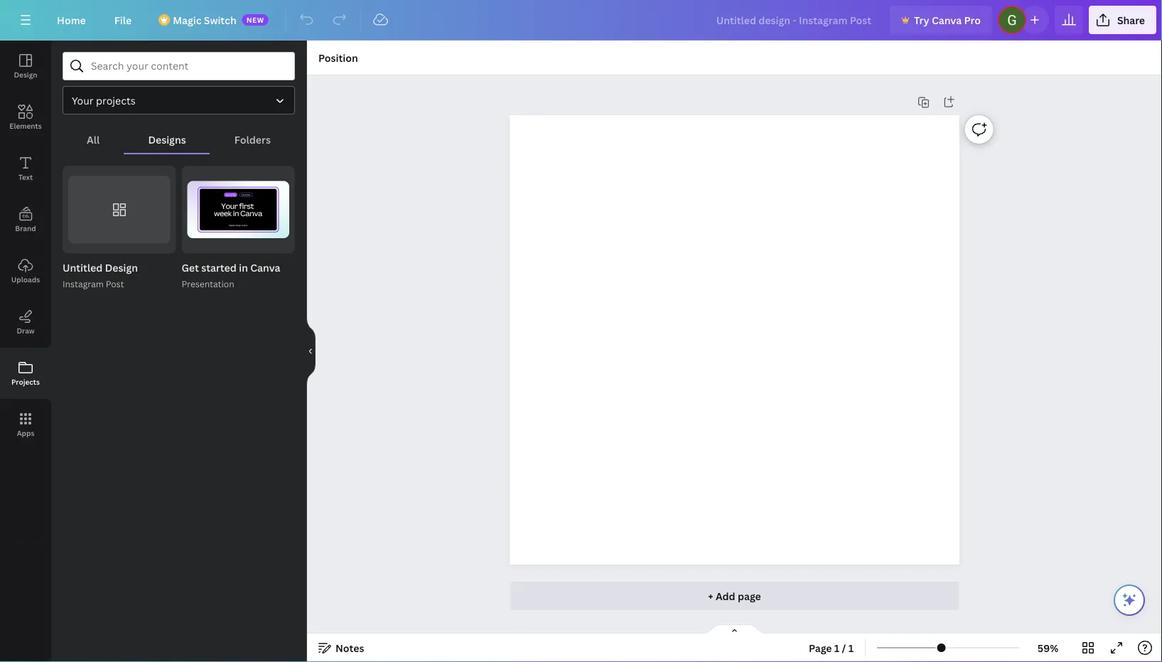 Task type: locate. For each thing, give the bounding box(es) containing it.
0 vertical spatial canva
[[932, 13, 962, 27]]

all button
[[63, 126, 124, 153]]

1 horizontal spatial 1
[[835, 641, 840, 655]]

draw
[[17, 326, 35, 335]]

0 horizontal spatial design
[[14, 70, 37, 79]]

0 horizontal spatial canva
[[251, 261, 281, 275]]

canva
[[932, 13, 962, 27], [251, 261, 281, 275]]

27
[[280, 240, 288, 250]]

1 horizontal spatial design
[[105, 261, 138, 275]]

0 vertical spatial design
[[14, 70, 37, 79]]

instagram
[[63, 278, 104, 290]]

text
[[18, 172, 33, 182]]

design button
[[0, 41, 51, 92]]

main menu bar
[[0, 0, 1163, 41]]

share button
[[1090, 6, 1157, 34]]

design up elements button
[[14, 70, 37, 79]]

elements
[[9, 121, 42, 131]]

new
[[247, 15, 264, 25]]

all
[[87, 133, 100, 146]]

post
[[106, 278, 124, 290]]

pro
[[965, 13, 981, 27]]

0 horizontal spatial 1
[[261, 240, 265, 250]]

design
[[14, 70, 37, 79], [105, 261, 138, 275]]

1
[[261, 240, 265, 250], [835, 641, 840, 655], [849, 641, 854, 655]]

position button
[[313, 46, 364, 69]]

brand
[[15, 223, 36, 233]]

get
[[182, 261, 199, 275]]

group
[[63, 166, 176, 254]]

untitled design group
[[63, 166, 176, 291]]

add
[[716, 589, 736, 603]]

design up the post
[[105, 261, 138, 275]]

of
[[267, 240, 278, 250]]

apps
[[17, 428, 34, 438]]

hide image
[[307, 317, 316, 385]]

untitled design instagram post
[[63, 261, 138, 290]]

1 horizontal spatial canva
[[932, 13, 962, 27]]

projects
[[11, 377, 40, 387]]

try
[[915, 13, 930, 27]]

in
[[239, 261, 248, 275]]

canva right try
[[932, 13, 962, 27]]

side panel tab list
[[0, 41, 51, 450]]

Select ownership filter button
[[63, 86, 295, 115]]

1 left of
[[261, 240, 265, 250]]

59% button
[[1026, 637, 1072, 659]]

canva right in
[[251, 261, 281, 275]]

your
[[72, 94, 94, 107]]

uploads
[[11, 275, 40, 284]]

draw button
[[0, 297, 51, 348]]

+ add page button
[[510, 582, 960, 610]]

1 right /
[[849, 641, 854, 655]]

your projects
[[72, 94, 136, 107]]

1 vertical spatial canva
[[251, 261, 281, 275]]

1 of 27 group
[[182, 166, 295, 254]]

text button
[[0, 143, 51, 194]]

1 vertical spatial design
[[105, 261, 138, 275]]

home link
[[46, 6, 97, 34]]

1 left /
[[835, 641, 840, 655]]



Task type: vqa. For each thing, say whether or not it's contained in the screenshot.
list
no



Task type: describe. For each thing, give the bounding box(es) containing it.
notes button
[[313, 637, 370, 659]]

home
[[57, 13, 86, 27]]

1 of 27
[[261, 240, 288, 250]]

magic switch
[[173, 13, 237, 27]]

presentation
[[182, 278, 234, 290]]

elements button
[[0, 92, 51, 143]]

page
[[809, 641, 833, 655]]

designs button
[[124, 126, 210, 153]]

+
[[709, 589, 714, 603]]

file button
[[103, 6, 143, 34]]

design inside untitled design instagram post
[[105, 261, 138, 275]]

canva inside get started in canva presentation
[[251, 261, 281, 275]]

projects button
[[0, 348, 51, 399]]

/
[[843, 641, 847, 655]]

page 1 / 1
[[809, 641, 854, 655]]

get started in canva group
[[182, 166, 295, 291]]

share
[[1118, 13, 1146, 27]]

projects
[[96, 94, 136, 107]]

designs
[[148, 133, 186, 146]]

folders button
[[210, 126, 295, 153]]

untitled
[[63, 261, 103, 275]]

1 inside 1 of 27 group
[[261, 240, 265, 250]]

brand button
[[0, 194, 51, 245]]

Design title text field
[[705, 6, 885, 34]]

notes
[[336, 641, 364, 655]]

magic
[[173, 13, 202, 27]]

Search your content search field
[[91, 53, 286, 80]]

try canva pro button
[[890, 6, 993, 34]]

page
[[738, 589, 762, 603]]

started
[[201, 261, 237, 275]]

folders
[[235, 133, 271, 146]]

canva inside button
[[932, 13, 962, 27]]

file
[[114, 13, 132, 27]]

show pages image
[[701, 624, 769, 635]]

try canva pro
[[915, 13, 981, 27]]

canva assistant image
[[1122, 592, 1139, 609]]

switch
[[204, 13, 237, 27]]

+ add page
[[709, 589, 762, 603]]

uploads button
[[0, 245, 51, 297]]

position
[[319, 51, 358, 64]]

get started in canva presentation
[[182, 261, 281, 290]]

59%
[[1038, 641, 1059, 655]]

apps button
[[0, 399, 51, 450]]

design inside button
[[14, 70, 37, 79]]

2 horizontal spatial 1
[[849, 641, 854, 655]]



